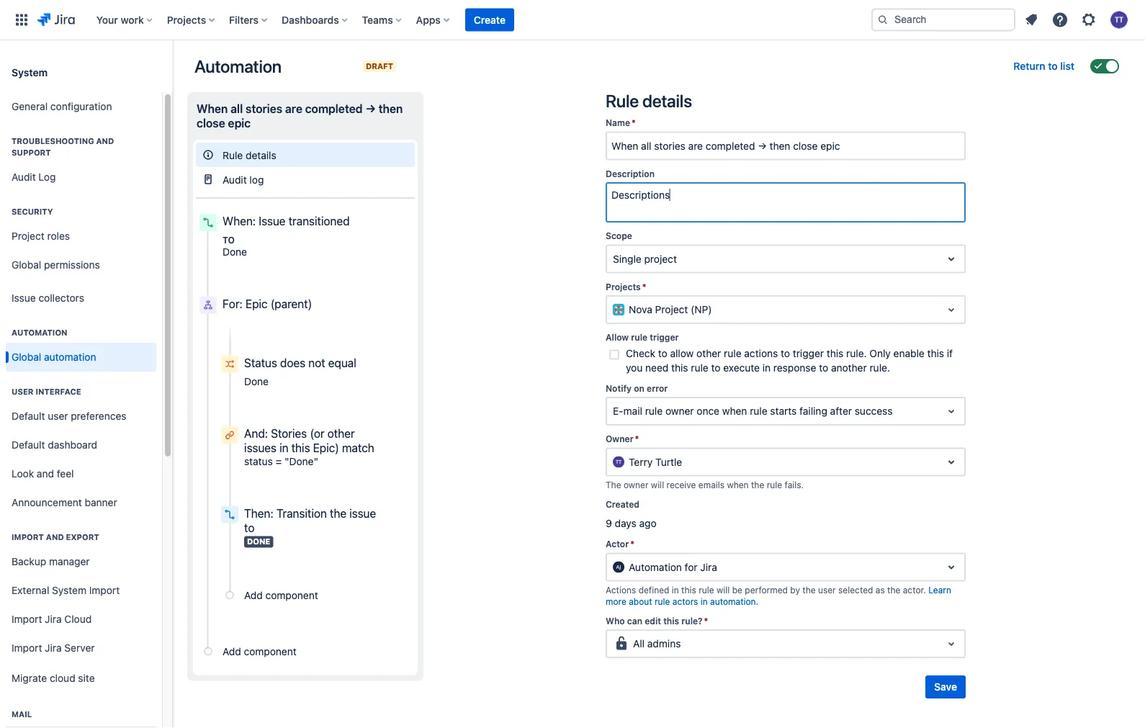 Task type: describe. For each thing, give the bounding box(es) containing it.
in inside the and: stories (or other issues in this epic) match status = "done"
[[280, 441, 289, 455]]

when: issue transitioned to done
[[223, 214, 350, 258]]

draft
[[366, 61, 393, 71]]

more
[[606, 597, 627, 607]]

security group
[[6, 192, 156, 284]]

backup manager
[[12, 556, 90, 568]]

be
[[732, 585, 743, 595]]

import jira cloud link
[[6, 605, 156, 634]]

when:
[[223, 214, 256, 228]]

rule left starts
[[750, 405, 768, 417]]

this up actors
[[682, 585, 697, 595]]

1 vertical spatial will
[[717, 585, 730, 595]]

general
[[12, 101, 48, 112]]

another
[[831, 362, 867, 374]]

roles
[[47, 230, 70, 242]]

* right name
[[632, 118, 636, 128]]

announcement
[[12, 497, 82, 509]]

in inside allow rule trigger check to allow other rule actions to trigger this rule.  only enable this if you need this rule to execute in response to another rule.
[[763, 362, 771, 374]]

1 vertical spatial add component button
[[196, 639, 415, 664]]

match
[[342, 441, 374, 455]]

0 horizontal spatial system
[[12, 66, 48, 78]]

add for the topmost 'add component' 'button'
[[244, 589, 263, 601]]

migrate
[[12, 673, 47, 684]]

other inside allow rule trigger check to allow other rule actions to trigger this rule.  only enable this if you need this rule to execute in response to another rule.
[[697, 347, 721, 359]]

system inside import and export 'group'
[[52, 585, 86, 597]]

name *
[[606, 118, 636, 128]]

only
[[870, 347, 891, 359]]

open image for owner
[[943, 453, 960, 471]]

the owner will receive emails when the rule fails.
[[606, 480, 804, 490]]

project
[[644, 253, 677, 265]]

Scope text field
[[613, 252, 616, 266]]

import jira cloud
[[12, 614, 92, 625]]

all
[[633, 638, 645, 650]]

* for terry
[[635, 434, 639, 444]]

single
[[613, 253, 642, 265]]

owner *
[[606, 434, 639, 444]]

by
[[791, 585, 800, 595]]

issue inside when: issue transitioned to done
[[259, 214, 286, 228]]

rule inside alert
[[767, 480, 782, 490]]

nova project (np)
[[629, 304, 712, 316]]

search image
[[877, 14, 889, 26]]

cloud
[[50, 673, 75, 684]]

audit log link
[[6, 163, 156, 192]]

support
[[12, 148, 51, 157]]

who can edit this rule? *
[[606, 616, 708, 626]]

2 vertical spatial done
[[247, 537, 270, 546]]

the owner will receive emails when the rule fails. alert
[[606, 479, 966, 491]]

2 horizontal spatial automation
[[629, 561, 682, 573]]

9
[[606, 518, 612, 529]]

your work
[[96, 14, 144, 26]]

rule up execute
[[724, 347, 742, 359]]

open image for notify on error
[[943, 403, 960, 420]]

projects *
[[606, 282, 647, 292]]

failing
[[800, 405, 828, 417]]

return
[[1014, 60, 1046, 72]]

all
[[231, 102, 243, 116]]

default user preferences link
[[6, 402, 156, 431]]

actions defined in this rule will be performed by the user selected as the actor.
[[606, 585, 929, 595]]

external
[[12, 585, 49, 597]]

the
[[606, 480, 621, 490]]

completed
[[305, 102, 363, 116]]

default user preferences
[[12, 410, 126, 422]]

rule inside learn more about rule actors in automation.
[[655, 597, 670, 607]]

e-
[[613, 405, 624, 417]]

url option formatter__optionicon ww0ldb 2 image
[[613, 304, 625, 316]]

migrate cloud site
[[12, 673, 95, 684]]

import down backup manager link
[[89, 585, 120, 597]]

Description text field
[[606, 182, 966, 223]]

description
[[606, 169, 655, 179]]

will inside the owner will receive emails when the rule fails. alert
[[651, 480, 664, 490]]

settings image
[[1081, 11, 1098, 28]]

→
[[365, 102, 376, 116]]

troubleshooting and support group
[[6, 121, 156, 196]]

the inside then: transition the issue to
[[330, 506, 347, 520]]

dashboards
[[282, 14, 339, 26]]

turtle
[[656, 456, 682, 468]]

save button
[[926, 676, 966, 699]]

9 days ago
[[606, 518, 657, 529]]

1 horizontal spatial rule
[[606, 91, 639, 111]]

open image for scope
[[943, 250, 960, 268]]

your profile and settings image
[[1111, 11, 1128, 28]]

once
[[697, 405, 720, 417]]

name
[[606, 118, 630, 128]]

apps
[[416, 14, 441, 26]]

nova
[[629, 304, 653, 316]]

then:
[[244, 506, 274, 520]]

epic
[[246, 297, 268, 311]]

rule details button
[[196, 143, 415, 167]]

audit log
[[223, 173, 264, 185]]

log
[[250, 173, 264, 185]]

the inside alert
[[751, 480, 765, 490]]

mail
[[12, 710, 32, 719]]

when
[[197, 102, 228, 116]]

learn more about rule actors in automation.
[[606, 585, 952, 607]]

(or
[[310, 427, 325, 441]]

banner containing your work
[[0, 0, 1145, 40]]

status does not equal done
[[244, 356, 356, 388]]

global for global permissions
[[12, 259, 41, 271]]

terry turtle image
[[613, 456, 625, 468]]

* right rule?
[[704, 616, 708, 626]]

check
[[626, 347, 656, 359]]

site
[[78, 673, 95, 684]]

success
[[855, 405, 893, 417]]

add for bottom 'add component' 'button'
[[223, 646, 241, 658]]

this right edit
[[664, 616, 679, 626]]

0 vertical spatial rule details
[[606, 91, 692, 111]]

not
[[309, 356, 325, 370]]

external system import
[[12, 585, 120, 597]]

general configuration
[[12, 101, 112, 112]]

actor *
[[606, 539, 635, 549]]

about
[[629, 597, 652, 607]]

all admins image
[[613, 635, 630, 652]]

all admins
[[633, 638, 681, 650]]

to up need
[[658, 347, 668, 359]]

default for default user preferences
[[12, 410, 45, 422]]

0 horizontal spatial rule.
[[847, 347, 867, 359]]

banner
[[85, 497, 117, 509]]

when for emails
[[727, 480, 749, 490]]

jira for cloud
[[45, 614, 62, 625]]

return to list
[[1014, 60, 1075, 72]]

global permissions
[[12, 259, 100, 271]]

global automation
[[12, 351, 96, 363]]

import for import jira server
[[12, 642, 42, 654]]

enable
[[894, 347, 925, 359]]

default dashboard
[[12, 439, 97, 451]]

to up response
[[781, 347, 790, 359]]

rule up automation.
[[699, 585, 714, 595]]

feel
[[57, 468, 74, 480]]



Task type: vqa. For each thing, say whether or not it's contained in the screenshot.
the topmost Rule
yes



Task type: locate. For each thing, give the bounding box(es) containing it.
1 vertical spatial when
[[727, 480, 749, 490]]

add component for bottom 'add component' 'button'
[[223, 646, 297, 658]]

in inside learn more about rule actors in automation.
[[701, 597, 708, 607]]

filters
[[229, 14, 259, 26]]

rule down 'defined'
[[655, 597, 670, 607]]

and inside troubleshooting and support
[[96, 137, 114, 146]]

trigger up response
[[793, 347, 824, 359]]

import and export group
[[6, 517, 156, 699]]

mail
[[624, 405, 643, 417]]

migrate cloud site link
[[6, 663, 156, 694]]

rule details inside "rule details" button
[[223, 149, 276, 161]]

backup
[[12, 556, 46, 568]]

1 horizontal spatial trigger
[[793, 347, 824, 359]]

when right emails
[[727, 480, 749, 490]]

global down project roles
[[12, 259, 41, 271]]

to
[[1048, 60, 1058, 72], [658, 347, 668, 359], [781, 347, 790, 359], [711, 362, 721, 374], [819, 362, 829, 374], [244, 521, 255, 535]]

user down the 'interface'
[[48, 410, 68, 422]]

created
[[606, 499, 640, 509]]

to left 'list'
[[1048, 60, 1058, 72]]

if
[[947, 347, 953, 359]]

error
[[647, 383, 668, 393]]

performed
[[745, 585, 788, 595]]

other inside the and: stories (or other issues in this epic) match status = "done"
[[328, 427, 355, 441]]

0 horizontal spatial projects
[[167, 14, 206, 26]]

jira left server
[[45, 642, 62, 654]]

1 vertical spatial other
[[328, 427, 355, 441]]

automation.
[[710, 597, 759, 607]]

to down 'then:'
[[244, 521, 255, 535]]

admins
[[648, 638, 681, 650]]

export
[[66, 533, 99, 542]]

system up "general"
[[12, 66, 48, 78]]

0 vertical spatial component
[[266, 589, 318, 601]]

system down the manager
[[52, 585, 86, 597]]

0 vertical spatial and
[[96, 137, 114, 146]]

0 horizontal spatial details
[[246, 149, 276, 161]]

1 horizontal spatial issue
[[259, 214, 286, 228]]

0 vertical spatial user
[[48, 410, 68, 422]]

global inside 'security' group
[[12, 259, 41, 271]]

0 horizontal spatial trigger
[[650, 332, 679, 343]]

issue right when:
[[259, 214, 286, 228]]

and for look
[[37, 468, 54, 480]]

0 horizontal spatial automation
[[12, 328, 67, 338]]

the
[[751, 480, 765, 490], [330, 506, 347, 520], [803, 585, 816, 595], [888, 585, 901, 595]]

automation
[[44, 351, 96, 363]]

1 vertical spatial add
[[223, 646, 241, 658]]

and
[[96, 137, 114, 146], [37, 468, 54, 480], [46, 533, 64, 542]]

this left if on the top of page
[[928, 347, 945, 359]]

fails.
[[785, 480, 804, 490]]

then: transition the issue to
[[244, 506, 376, 535]]

trigger up "allow"
[[650, 332, 679, 343]]

audit inside button
[[223, 173, 247, 185]]

notifications image
[[1023, 11, 1040, 28]]

import
[[12, 533, 44, 542], [89, 585, 120, 597], [12, 614, 42, 625], [12, 642, 42, 654]]

1 horizontal spatial user
[[818, 585, 836, 595]]

jira image
[[37, 11, 75, 28], [37, 11, 75, 28]]

default down user
[[12, 410, 45, 422]]

issue collectors
[[12, 292, 84, 304]]

automation up all
[[195, 56, 282, 76]]

import for import and export
[[12, 533, 44, 542]]

4 open image from the top
[[943, 559, 960, 576]]

1 vertical spatial open image
[[943, 635, 960, 653]]

open image
[[943, 250, 960, 268], [943, 403, 960, 420], [943, 453, 960, 471], [943, 559, 960, 576]]

(np)
[[691, 304, 712, 316]]

automation for jira image
[[613, 562, 625, 573]]

0 vertical spatial global
[[12, 259, 41, 271]]

project inside project roles link
[[12, 230, 44, 242]]

0 vertical spatial owner
[[666, 405, 694, 417]]

component
[[266, 589, 318, 601], [244, 646, 297, 658]]

import down external
[[12, 614, 42, 625]]

1 vertical spatial global
[[12, 351, 41, 363]]

save
[[935, 681, 957, 693]]

edit
[[645, 616, 661, 626]]

help image
[[1052, 11, 1069, 28]]

when all stories are completed → then close epic
[[197, 102, 406, 130]]

1 horizontal spatial owner
[[666, 405, 694, 417]]

project
[[12, 230, 44, 242], [655, 304, 688, 316]]

list
[[1061, 60, 1075, 72]]

0 vertical spatial done
[[223, 246, 247, 258]]

done for when:
[[223, 246, 247, 258]]

done inside when: issue transitioned to done
[[223, 246, 247, 258]]

user inside "link"
[[48, 410, 68, 422]]

your work button
[[92, 8, 158, 31]]

rule up audit log
[[223, 149, 243, 161]]

1 horizontal spatial automation
[[195, 56, 282, 76]]

troubleshooting
[[12, 137, 94, 146]]

1 horizontal spatial system
[[52, 585, 86, 597]]

rule up "check"
[[631, 332, 648, 343]]

1 horizontal spatial other
[[697, 347, 721, 359]]

2 vertical spatial jira
[[45, 642, 62, 654]]

in right actors
[[701, 597, 708, 607]]

global up user
[[12, 351, 41, 363]]

open image for who can edit this rule? *
[[943, 635, 960, 653]]

owner left once
[[666, 405, 694, 417]]

1 vertical spatial owner
[[624, 480, 649, 490]]

in down actions
[[763, 362, 771, 374]]

0 horizontal spatial will
[[651, 480, 664, 490]]

other up epic)
[[328, 427, 355, 441]]

can
[[627, 616, 643, 626]]

create button
[[465, 8, 514, 31]]

permissions
[[44, 259, 100, 271]]

user interface group
[[6, 372, 156, 522]]

* right the owner
[[635, 434, 639, 444]]

transitioned
[[289, 214, 350, 228]]

import up migrate
[[12, 642, 42, 654]]

issue collectors link
[[6, 284, 156, 313]]

1 vertical spatial details
[[246, 149, 276, 161]]

this up another
[[827, 347, 844, 359]]

rule?
[[682, 616, 703, 626]]

automation group
[[6, 313, 156, 376]]

project down security
[[12, 230, 44, 242]]

1 horizontal spatial details
[[643, 91, 692, 111]]

open image up save on the bottom right of the page
[[943, 635, 960, 653]]

terry turtle
[[629, 456, 682, 468]]

when inside alert
[[727, 480, 749, 490]]

automation up global automation
[[12, 328, 67, 338]]

to inside the return to list button
[[1048, 60, 1058, 72]]

0 horizontal spatial user
[[48, 410, 68, 422]]

projects inside popup button
[[167, 14, 206, 26]]

0 vertical spatial add
[[244, 589, 263, 601]]

0 horizontal spatial rule
[[223, 149, 243, 161]]

* for nova
[[642, 282, 647, 292]]

rule inside button
[[223, 149, 243, 161]]

execute
[[724, 362, 760, 374]]

1 vertical spatial rule details
[[223, 149, 276, 161]]

0 horizontal spatial add
[[223, 646, 241, 658]]

done down 'then:'
[[247, 537, 270, 546]]

0 vertical spatial details
[[643, 91, 692, 111]]

open image
[[943, 301, 960, 318], [943, 635, 960, 653]]

collectors
[[39, 292, 84, 304]]

and down configuration at the top left of the page
[[96, 137, 114, 146]]

automation
[[195, 56, 282, 76], [12, 328, 67, 338], [629, 561, 682, 573]]

return to list button
[[1005, 55, 1084, 78]]

0 vertical spatial default
[[12, 410, 45, 422]]

rule left fails.
[[767, 480, 782, 490]]

jira
[[701, 561, 717, 573], [45, 614, 62, 625], [45, 642, 62, 654]]

2 open image from the top
[[943, 635, 960, 653]]

rule details up name *
[[606, 91, 692, 111]]

appswitcher icon image
[[13, 11, 30, 28]]

general configuration link
[[6, 92, 156, 121]]

the left issue
[[330, 506, 347, 520]]

the left fails.
[[751, 480, 765, 490]]

1 vertical spatial system
[[52, 585, 86, 597]]

automation inside group
[[12, 328, 67, 338]]

owner inside alert
[[624, 480, 649, 490]]

1 vertical spatial component
[[244, 646, 297, 658]]

manager
[[49, 556, 90, 568]]

1 open image from the top
[[943, 250, 960, 268]]

rule. up another
[[847, 347, 867, 359]]

1 vertical spatial project
[[655, 304, 688, 316]]

0 vertical spatial add component
[[244, 589, 318, 601]]

* for automation
[[630, 539, 635, 549]]

Notify on error text field
[[613, 404, 616, 419]]

0 vertical spatial projects
[[167, 14, 206, 26]]

will
[[651, 480, 664, 490], [717, 585, 730, 595]]

and left feel at the bottom left of the page
[[37, 468, 54, 480]]

primary element
[[9, 0, 872, 40]]

1 global from the top
[[12, 259, 41, 271]]

will left be
[[717, 585, 730, 595]]

equal
[[328, 356, 356, 370]]

issue left collectors
[[12, 292, 36, 304]]

0 vertical spatial other
[[697, 347, 721, 359]]

rule details up audit log
[[223, 149, 276, 161]]

0 horizontal spatial project
[[12, 230, 44, 242]]

dashboard
[[48, 439, 97, 451]]

1 vertical spatial projects
[[606, 282, 641, 292]]

rule. down "only"
[[870, 362, 890, 374]]

add component for the topmost 'add component' 'button'
[[244, 589, 318, 601]]

open image for projects *
[[943, 301, 960, 318]]

as
[[876, 585, 885, 595]]

1 vertical spatial issue
[[12, 292, 36, 304]]

import for import jira cloud
[[12, 614, 42, 625]]

announcement banner link
[[6, 488, 156, 517]]

and up "backup manager"
[[46, 533, 64, 542]]

projects up the sidebar navigation icon on the top left of the page
[[167, 14, 206, 26]]

0 vertical spatial rule.
[[847, 347, 867, 359]]

your
[[96, 14, 118, 26]]

audit for audit log
[[12, 171, 36, 183]]

0 vertical spatial rule
[[606, 91, 639, 111]]

jira for server
[[45, 642, 62, 654]]

global inside automation group
[[12, 351, 41, 363]]

1 horizontal spatial rule.
[[870, 362, 890, 374]]

actions
[[744, 347, 778, 359]]

rule up name *
[[606, 91, 639, 111]]

0 horizontal spatial owner
[[624, 480, 649, 490]]

2 default from the top
[[12, 439, 45, 451]]

are
[[285, 102, 302, 116]]

audit inside 'troubleshooting and support' group
[[12, 171, 36, 183]]

duplicate image
[[377, 506, 394, 523]]

rule down "allow"
[[691, 362, 709, 374]]

to left execute
[[711, 362, 721, 374]]

1 vertical spatial rule
[[223, 149, 243, 161]]

rule
[[631, 332, 648, 343], [724, 347, 742, 359], [691, 362, 709, 374], [645, 405, 663, 417], [750, 405, 768, 417], [767, 480, 782, 490], [699, 585, 714, 595], [655, 597, 670, 607]]

in up actors
[[672, 585, 679, 595]]

receive
[[667, 480, 696, 490]]

2 vertical spatial automation
[[629, 561, 682, 573]]

import up the backup
[[12, 533, 44, 542]]

interface
[[36, 387, 81, 397]]

learn more about rule actors in automation. link
[[606, 585, 952, 607]]

open image for actor
[[943, 559, 960, 576]]

3 open image from the top
[[943, 453, 960, 471]]

jira right for
[[701, 561, 717, 573]]

backup manager link
[[6, 548, 156, 576]]

emails
[[699, 480, 725, 490]]

1 vertical spatial done
[[244, 376, 269, 388]]

1 open image from the top
[[943, 301, 960, 318]]

projects up 'url option formatter__optionicon ww0ldb 2'
[[606, 282, 641, 292]]

jira left the cloud
[[45, 614, 62, 625]]

done inside status does not equal done
[[244, 376, 269, 388]]

security
[[12, 207, 53, 216]]

projects for projects
[[167, 14, 206, 26]]

global automation link
[[6, 343, 156, 372]]

default dashboard link
[[6, 431, 156, 460]]

you
[[626, 362, 643, 374]]

global for global automation
[[12, 351, 41, 363]]

will down terry turtle
[[651, 480, 664, 490]]

owner right the
[[624, 480, 649, 490]]

stories
[[246, 102, 282, 116]]

actor.
[[903, 585, 926, 595]]

details inside button
[[246, 149, 276, 161]]

import jira server
[[12, 642, 95, 654]]

audit log button
[[196, 167, 415, 192]]

0 vertical spatial jira
[[701, 561, 717, 573]]

user left "selected" on the bottom
[[818, 585, 836, 595]]

rule right mail
[[645, 405, 663, 417]]

1 horizontal spatial projects
[[606, 282, 641, 292]]

audit for audit log
[[223, 173, 247, 185]]

this inside the and: stories (or other issues in this epic) match status = "done"
[[291, 441, 310, 455]]

to inside then: transition the issue to
[[244, 521, 255, 535]]

epic
[[228, 116, 251, 130]]

None field
[[607, 133, 965, 159]]

to
[[223, 235, 235, 245]]

0 horizontal spatial other
[[328, 427, 355, 441]]

"done"
[[285, 455, 318, 467]]

1 vertical spatial jira
[[45, 614, 62, 625]]

done down status
[[244, 376, 269, 388]]

default inside "link"
[[12, 410, 45, 422]]

0 vertical spatial trigger
[[650, 332, 679, 343]]

user
[[12, 387, 34, 397]]

0 vertical spatial project
[[12, 230, 44, 242]]

and inside 'group'
[[46, 533, 64, 542]]

0 vertical spatial system
[[12, 66, 48, 78]]

None text field
[[613, 303, 616, 317], [613, 455, 616, 469], [613, 560, 616, 575], [613, 303, 616, 317], [613, 455, 616, 469], [613, 560, 616, 575]]

1 vertical spatial user
[[818, 585, 836, 595]]

stories
[[271, 427, 307, 441]]

banner
[[0, 0, 1145, 40]]

external system import link
[[6, 576, 156, 605]]

0 horizontal spatial issue
[[12, 292, 36, 304]]

e-mail rule owner once when rule starts failing after success
[[613, 405, 893, 417]]

* right actor
[[630, 539, 635, 549]]

project left (np)
[[655, 304, 688, 316]]

1 horizontal spatial project
[[655, 304, 688, 316]]

this down "allow"
[[671, 362, 688, 374]]

0 vertical spatial when
[[722, 405, 747, 417]]

the right as
[[888, 585, 901, 595]]

and for import
[[46, 533, 64, 542]]

default up look
[[12, 439, 45, 451]]

when for once
[[722, 405, 747, 417]]

close
[[197, 116, 225, 130]]

1 default from the top
[[12, 410, 45, 422]]

2 vertical spatial and
[[46, 533, 64, 542]]

1 vertical spatial default
[[12, 439, 45, 451]]

when right once
[[722, 405, 747, 417]]

1 vertical spatial trigger
[[793, 347, 824, 359]]

this up "done"
[[291, 441, 310, 455]]

the right by on the right bottom of page
[[803, 585, 816, 595]]

0 vertical spatial automation
[[195, 56, 282, 76]]

default for default dashboard
[[12, 439, 45, 451]]

done for status
[[244, 376, 269, 388]]

0 vertical spatial open image
[[943, 301, 960, 318]]

1 horizontal spatial rule details
[[606, 91, 692, 111]]

0 vertical spatial add component button
[[218, 583, 415, 608]]

to left another
[[819, 362, 829, 374]]

0 horizontal spatial audit
[[12, 171, 36, 183]]

1 vertical spatial rule.
[[870, 362, 890, 374]]

2 global from the top
[[12, 351, 41, 363]]

1 horizontal spatial audit
[[223, 173, 247, 185]]

* up nova
[[642, 282, 647, 292]]

in up =
[[280, 441, 289, 455]]

after
[[830, 405, 852, 417]]

projects for projects *
[[606, 282, 641, 292]]

done down to
[[223, 246, 247, 258]]

and:
[[244, 427, 268, 441]]

actors
[[673, 597, 698, 607]]

1 vertical spatial automation
[[12, 328, 67, 338]]

teams
[[362, 14, 393, 26]]

preferences
[[71, 410, 126, 422]]

owner
[[606, 434, 634, 444]]

open image up if on the top of page
[[943, 301, 960, 318]]

0 vertical spatial issue
[[259, 214, 286, 228]]

Search field
[[872, 8, 1016, 31]]

2 open image from the top
[[943, 403, 960, 420]]

1 horizontal spatial add
[[244, 589, 263, 601]]

and for troubleshooting
[[96, 137, 114, 146]]

(parent)
[[271, 297, 312, 311]]

automation up 'defined'
[[629, 561, 682, 573]]

sidebar navigation image
[[157, 58, 189, 86]]

other right "allow"
[[697, 347, 721, 359]]

user
[[48, 410, 68, 422], [818, 585, 836, 595]]

0 horizontal spatial rule details
[[223, 149, 276, 161]]

1 vertical spatial add component
[[223, 646, 297, 658]]

1 vertical spatial and
[[37, 468, 54, 480]]

and inside user interface group
[[37, 468, 54, 480]]

1 horizontal spatial will
[[717, 585, 730, 595]]

0 vertical spatial will
[[651, 480, 664, 490]]



